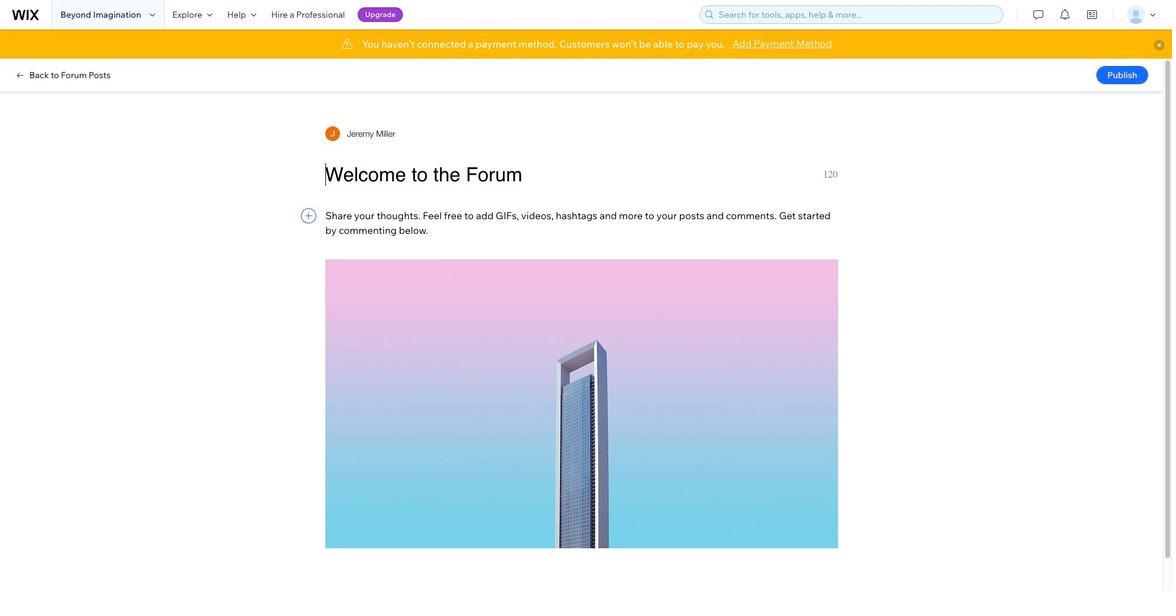 Task type: locate. For each thing, give the bounding box(es) containing it.
input-text.characters-left element
[[824, 167, 838, 182]]

alert
[[0, 29, 1173, 59]]



Task type: describe. For each thing, give the bounding box(es) containing it.
Give this post a title text field
[[325, 163, 814, 186]]

Search for tools, apps, help & more... field
[[715, 6, 1000, 23]]



Task type: vqa. For each thing, say whether or not it's contained in the screenshot.
Search for tools, apps, help & more... field
yes



